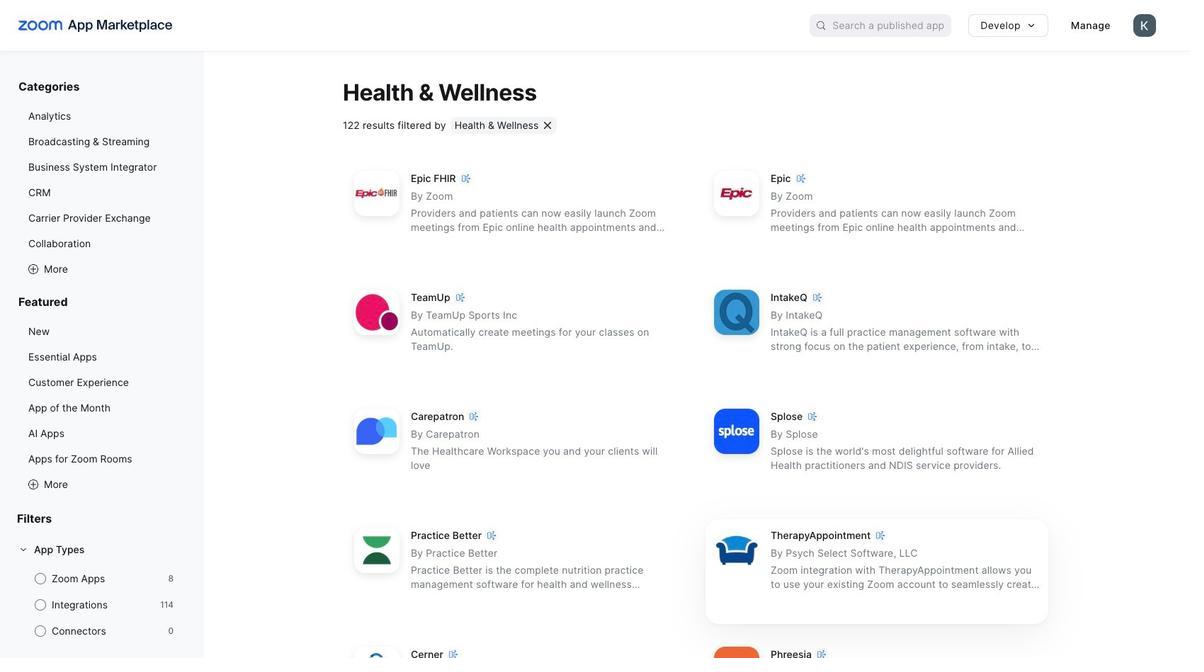 Task type: vqa. For each thing, say whether or not it's contained in the screenshot.
'Current User is Barb Dwyer' element
no



Task type: describe. For each thing, give the bounding box(es) containing it.
Search text field
[[832, 15, 951, 36]]



Task type: locate. For each thing, give the bounding box(es) containing it.
search a published app element
[[810, 14, 951, 37]]

banner
[[0, 0, 1190, 51]]



